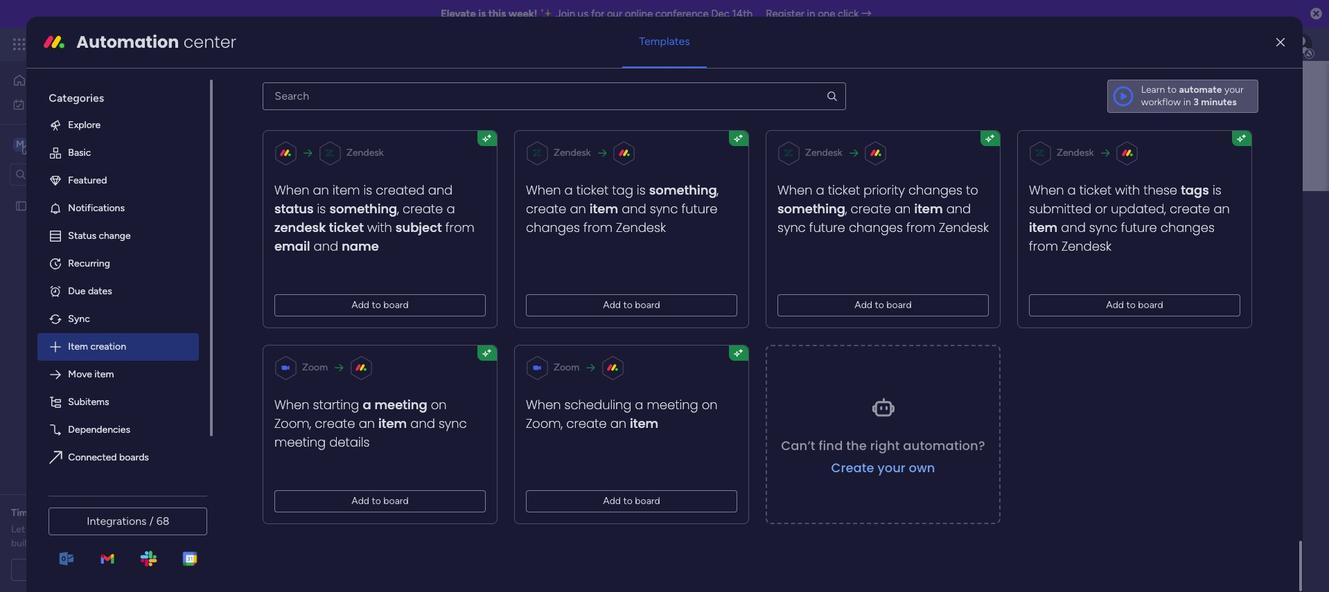Task type: vqa. For each thing, say whether or not it's contained in the screenshot.
By in the CatchApp Bookings By CatchApp
no



Task type: describe. For each thing, give the bounding box(es) containing it.
you
[[365, 313, 381, 325]]

when an item is created and status is something , create a zendesk ticket with subject from email and name
[[275, 182, 475, 255]]

when for when starting a meeting
[[275, 396, 310, 414]]

brad klo image
[[1291, 33, 1313, 55]]

see
[[242, 38, 259, 50]]

1 vertical spatial main
[[346, 196, 399, 227]]

changes for when a ticket priority changes to something , create an item
[[850, 219, 904, 236]]

changes for when a ticket with these tags
[[1162, 219, 1216, 236]]

add to board button for when an item is created and
[[275, 295, 486, 317]]

time for an expert review let our experts review what you've built so far. free of charge
[[11, 508, 162, 550]]

learn
[[1142, 84, 1166, 96]]

zendesk
[[275, 219, 326, 236]]

add to board for when a ticket priority changes to
[[855, 299, 913, 311]]

or
[[1096, 200, 1108, 218]]

changes for when a ticket tag is something
[[527, 219, 581, 236]]

add to board button for when a ticket with these
[[1030, 295, 1241, 317]]

elevate
[[441, 8, 476, 20]]

a inside when a ticket priority changes to something , create an item
[[817, 182, 825, 199]]

test for public board icon in test list box
[[33, 200, 51, 212]]

future for priority
[[810, 219, 846, 236]]

item inside when an item is created and status is something , create a zendesk ticket with subject from email and name
[[333, 182, 360, 199]]

home
[[32, 74, 58, 86]]

when for when an item is created and status is something , create a zendesk ticket with subject from email and name
[[275, 182, 310, 199]]

board for when a ticket with these
[[1139, 299, 1164, 311]]

sync for with
[[1090, 219, 1118, 236]]

and sync meeting details
[[275, 415, 467, 451]]

workspace image
[[13, 137, 27, 152]]

ticket for with
[[1080, 182, 1113, 199]]

public board image inside test list box
[[15, 199, 28, 213]]

main workspace inside workspace selection element
[[32, 138, 114, 151]]

status change option
[[38, 222, 199, 250]]

built
[[11, 538, 30, 550]]

connected boards option
[[38, 444, 199, 472]]

add to board for when a ticket tag is
[[604, 299, 661, 311]]

automation
[[77, 30, 179, 53]]

create inside when a ticket priority changes to something , create an item
[[851, 200, 892, 218]]

create inside when an item is created and status is something , create a zendesk ticket with subject from email and name
[[403, 200, 444, 218]]

description
[[414, 230, 463, 242]]

an inside time for an expert review let our experts review what you've built so far. free of charge
[[51, 508, 61, 519]]

on inside on zoom, create an
[[431, 396, 447, 414]]

work for my
[[46, 98, 67, 110]]

test list box
[[0, 191, 177, 405]]

my
[[31, 98, 44, 110]]

name
[[342, 238, 379, 255]]

when for when scheduling a meeting on zoom, create an
[[527, 396, 561, 414]]

subject
[[396, 219, 442, 236]]

, inside when a ticket priority changes to something , create an item
[[846, 200, 848, 218]]

1 vertical spatial review
[[79, 524, 108, 536]]

click
[[838, 8, 859, 20]]

create inside the when scheduling a meeting on zoom, create an
[[567, 415, 607, 433]]

our inside time for an expert review let our experts review what you've built so far. free of charge
[[27, 524, 42, 536]]

board for when an item is created and
[[384, 299, 409, 311]]

and sync future changes from zendesk for with
[[1030, 219, 1216, 255]]

item creation
[[68, 341, 126, 353]]

details
[[330, 434, 370, 451]]

3
[[1194, 96, 1200, 108]]

integrations / 68 button
[[49, 508, 208, 536]]

recent boards
[[261, 279, 334, 293]]

when for when a ticket with these tags
[[1030, 182, 1065, 199]]

work for monday
[[112, 36, 137, 52]]

board for when a ticket priority changes to
[[887, 299, 913, 311]]

categories
[[49, 91, 104, 105]]

when a ticket with these tags
[[1030, 182, 1210, 199]]

, inside , create an
[[718, 182, 719, 199]]

board for when a ticket tag is
[[636, 299, 661, 311]]

my work button
[[8, 93, 149, 115]]

notifications option
[[38, 195, 199, 222]]

is right status
[[318, 200, 326, 218]]

register in one click → link
[[766, 8, 872, 20]]

monday work management
[[62, 36, 215, 52]]

starting
[[313, 396, 360, 414]]

integrations / 68
[[87, 515, 170, 528]]

my work
[[31, 98, 67, 110]]

1 horizontal spatial with
[[1116, 182, 1141, 199]]

far.
[[45, 538, 59, 550]]

when for when a ticket tag is something
[[527, 182, 561, 199]]

when starting a meeting
[[275, 396, 428, 414]]

is left created
[[364, 182, 373, 199]]

workspace selection element
[[13, 136, 116, 154]]

automate
[[1180, 84, 1223, 96]]

zoom, inside the when scheduling a meeting on zoom, create an
[[527, 415, 563, 433]]

automation center
[[77, 30, 237, 53]]

center
[[184, 30, 237, 53]]

dates
[[88, 286, 112, 297]]

status
[[68, 230, 96, 242]]

schedule a meeting button
[[11, 560, 166, 582]]

tags
[[1182, 182, 1210, 199]]

basic
[[68, 147, 91, 159]]

sync for meeting
[[439, 415, 467, 433]]

m
[[16, 138, 24, 150]]

1 horizontal spatial this
[[489, 8, 506, 20]]

move item option
[[38, 361, 199, 389]]

0 vertical spatial option
[[0, 193, 177, 196]]

creation
[[90, 341, 126, 353]]

see plans button
[[224, 34, 291, 55]]

when for when a ticket priority changes to something , create an item
[[778, 182, 813, 199]]

status
[[275, 200, 314, 218]]

is right tag
[[637, 182, 646, 199]]

1 horizontal spatial in
[[808, 8, 816, 20]]

Search in workspace field
[[29, 166, 116, 182]]

item
[[68, 341, 88, 353]]

meeting inside and sync meeting details
[[275, 434, 326, 451]]

from for when a ticket tag is something
[[584, 219, 613, 236]]

and sync future changes from zendesk for priority
[[778, 200, 990, 236]]

1 vertical spatial main workspace
[[346, 196, 524, 227]]

add workspace description
[[345, 230, 463, 242]]

test for public board icon to the right
[[285, 345, 303, 357]]

an inside when a ticket priority changes to something , create an item
[[895, 200, 912, 218]]

changes inside when a ticket priority changes to something , create an item
[[909, 182, 963, 199]]

charge
[[94, 538, 124, 550]]

so
[[33, 538, 43, 550]]

join
[[556, 8, 576, 20]]

due dates
[[68, 286, 112, 297]]

see plans
[[242, 38, 284, 50]]

what
[[110, 524, 132, 536]]

your workflow in
[[1142, 84, 1244, 108]]

categories list box
[[38, 80, 213, 500]]

item inside when a ticket priority changes to something , create an item
[[915, 200, 944, 218]]

add to board for when an item is created and
[[352, 299, 409, 311]]

plans
[[261, 38, 284, 50]]

expert
[[64, 508, 93, 519]]

a inside when an item is created and status is something , create a zendesk ticket with subject from email and name
[[447, 200, 455, 218]]

priority
[[864, 182, 906, 199]]

visited
[[383, 313, 412, 325]]

3 minutes
[[1194, 96, 1238, 108]]

explore option
[[38, 112, 199, 139]]

dependencies
[[68, 424, 130, 436]]

✨
[[540, 8, 553, 20]]

recurring
[[68, 258, 110, 270]]

add to board button for when a ticket priority changes to
[[778, 295, 990, 317]]

status change
[[68, 230, 131, 242]]

ticket inside when an item is created and status is something , create a zendesk ticket with subject from email and name
[[329, 219, 364, 236]]



Task type: locate. For each thing, give the bounding box(es) containing it.
0 vertical spatial work
[[112, 36, 137, 52]]

future for with
[[1122, 219, 1158, 236]]

our up 'so'
[[27, 524, 42, 536]]

from for when a ticket with these tags
[[1030, 238, 1059, 255]]

1 horizontal spatial work
[[112, 36, 137, 52]]

, inside when an item is created and status is something , create a zendesk ticket with subject from email and name
[[398, 200, 400, 218]]

None search field
[[263, 82, 846, 110]]

0 vertical spatial test
[[33, 200, 51, 212]]

ticket up name
[[329, 219, 364, 236]]

experts
[[44, 524, 77, 536]]

a left tag
[[565, 182, 573, 199]]

workflow
[[1142, 96, 1182, 108]]

0 horizontal spatial ,
[[398, 200, 400, 218]]

0 vertical spatial boards
[[300, 279, 334, 293]]

explore
[[68, 119, 101, 131]]

is submitted or updated, create an item
[[1030, 182, 1231, 236]]

when inside when an item is created and status is something , create a zendesk ticket with subject from email and name
[[275, 182, 310, 199]]

0 horizontal spatial for
[[35, 508, 48, 519]]

and
[[429, 182, 453, 199], [622, 200, 647, 218], [947, 200, 972, 218], [1062, 219, 1087, 236], [314, 238, 339, 255], [294, 313, 310, 325], [411, 415, 436, 433]]

review up what
[[95, 508, 125, 519]]

scheduling
[[565, 396, 632, 414]]

zoom, inside on zoom, create an
[[275, 415, 312, 433]]

ticket
[[577, 182, 609, 199], [829, 182, 861, 199], [1080, 182, 1113, 199], [329, 219, 364, 236]]

an inside , create an
[[570, 200, 587, 218]]

ticket for priority
[[829, 182, 861, 199]]

0 horizontal spatial main workspace
[[32, 138, 114, 151]]

public board image down boards
[[262, 343, 277, 359]]

1 horizontal spatial public board image
[[262, 343, 277, 359]]

add to board
[[352, 299, 409, 311], [604, 299, 661, 311], [855, 299, 913, 311], [1107, 299, 1164, 311], [352, 496, 409, 507], [604, 496, 661, 507]]

minutes
[[1202, 96, 1238, 108]]

0 horizontal spatial zoom,
[[275, 415, 312, 433]]

create inside is submitted or updated, create an item
[[1171, 200, 1211, 218]]

public board image
[[15, 199, 28, 213], [262, 343, 277, 359]]

and sync future changes from zendesk down priority
[[778, 200, 990, 236]]

main up name
[[346, 196, 399, 227]]

1 horizontal spatial zoom,
[[527, 415, 563, 433]]

automation?
[[904, 437, 986, 454]]

, create an
[[527, 182, 719, 218]]

zoom up starting
[[303, 362, 328, 374]]

main workspace down explore
[[32, 138, 114, 151]]

in right recently
[[452, 313, 460, 325]]

when inside the when scheduling a meeting on zoom, create an
[[527, 396, 561, 414]]

your inside your workflow in
[[1225, 84, 1244, 96]]

0 horizontal spatial boards
[[119, 452, 149, 464]]

free
[[61, 538, 80, 550]]

1 vertical spatial public board image
[[262, 343, 277, 359]]

move item
[[68, 369, 114, 381]]

for inside time for an expert review let our experts review what you've built so far. free of charge
[[35, 508, 48, 519]]

boards
[[300, 279, 334, 293], [119, 452, 149, 464]]

select product image
[[12, 37, 26, 51]]

2 zoom, from the left
[[527, 415, 563, 433]]

create inside on zoom, create an
[[315, 415, 356, 433]]

and sync future changes from zendesk down when a ticket tag is something
[[527, 200, 718, 236]]

1 on from the left
[[431, 396, 447, 414]]

1 horizontal spatial test
[[285, 345, 303, 357]]

2 horizontal spatial something
[[778, 200, 846, 218]]

2 on from the left
[[702, 396, 718, 414]]

0 vertical spatial with
[[1116, 182, 1141, 199]]

item inside is submitted or updated, create an item
[[1030, 219, 1059, 236]]

meeting inside the when scheduling a meeting on zoom, create an
[[648, 396, 699, 414]]

tag
[[613, 182, 634, 199]]

something
[[650, 182, 718, 199], [330, 200, 398, 218], [778, 200, 846, 218]]

future for tag
[[682, 200, 718, 218]]

with up 'updated,'
[[1116, 182, 1141, 199]]

on zoom, create an
[[275, 396, 447, 433]]

from inside when an item is created and status is something , create a zendesk ticket with subject from email and name
[[446, 219, 475, 236]]

sync inside and sync meeting details
[[439, 415, 467, 433]]

0 horizontal spatial this
[[462, 313, 478, 325]]

when inside when a ticket priority changes to something , create an item
[[778, 182, 813, 199]]

due
[[68, 286, 86, 297]]

test inside list box
[[33, 200, 51, 212]]

main right workspace icon
[[32, 138, 56, 151]]

boards and dashboards you visited recently in this workspace
[[261, 313, 528, 325]]

from right subject
[[446, 219, 475, 236]]

categories heading
[[38, 80, 199, 112]]

and inside and sync meeting details
[[411, 415, 436, 433]]

schedule
[[45, 564, 86, 576]]

zoom for when starting
[[303, 362, 328, 374]]

is right "elevate"
[[479, 8, 486, 20]]

ticket up or
[[1080, 182, 1113, 199]]

from down , create an on the top
[[584, 219, 613, 236]]

/
[[149, 515, 154, 528]]

boards inside option
[[119, 452, 149, 464]]

one
[[818, 8, 836, 20]]

on inside the when scheduling a meeting on zoom, create an
[[702, 396, 718, 414]]

can't find the right automation? create your own
[[782, 437, 986, 477]]

change
[[99, 230, 131, 242]]

1 vertical spatial option
[[38, 472, 199, 500]]

create inside , create an
[[527, 200, 567, 218]]

schedule a meeting
[[45, 564, 131, 576]]

0 vertical spatial this
[[489, 8, 506, 20]]

→
[[862, 8, 872, 20]]

1 horizontal spatial main workspace
[[346, 196, 524, 227]]

search image
[[826, 90, 839, 102]]

test
[[33, 200, 51, 212], [285, 345, 303, 357]]

0 horizontal spatial main
[[32, 138, 56, 151]]

an inside on zoom, create an
[[359, 415, 375, 433]]

changes
[[909, 182, 963, 199], [527, 219, 581, 236], [850, 219, 904, 236], [1162, 219, 1216, 236]]

public board image down workspace icon
[[15, 199, 28, 213]]

14th
[[733, 8, 753, 20]]

ticket for tag
[[577, 182, 609, 199]]

basic option
[[38, 139, 199, 167]]

our left online
[[607, 8, 623, 20]]

when a ticket tag is something
[[527, 182, 718, 199]]

with up name
[[368, 219, 393, 236]]

create
[[403, 200, 444, 218], [527, 200, 567, 218], [851, 200, 892, 218], [1171, 200, 1211, 218], [315, 415, 356, 433], [567, 415, 607, 433]]

a
[[565, 182, 573, 199], [817, 182, 825, 199], [1068, 182, 1077, 199], [447, 200, 455, 218], [363, 396, 372, 414], [636, 396, 644, 414], [88, 564, 93, 576]]

a up and sync meeting details
[[363, 396, 372, 414]]

1 horizontal spatial something
[[650, 182, 718, 199]]

0 horizontal spatial your
[[878, 459, 906, 477]]

and sync future changes from zendesk for tag
[[527, 200, 718, 236]]

register in one click →
[[766, 8, 872, 20]]

0 horizontal spatial zoom
[[303, 362, 328, 374]]

1 vertical spatial this
[[462, 313, 478, 325]]

week!
[[509, 8, 538, 20]]

recurring option
[[38, 250, 199, 278]]

0 horizontal spatial something
[[330, 200, 398, 218]]

0 horizontal spatial with
[[368, 219, 393, 236]]

item inside option
[[95, 369, 114, 381]]

a left priority
[[817, 182, 825, 199]]

1 zoom from the left
[[303, 362, 328, 374]]

boards down the dependencies option
[[119, 452, 149, 464]]

work
[[112, 36, 137, 52], [46, 98, 67, 110]]

boards for connected boards
[[119, 452, 149, 464]]

created
[[376, 182, 425, 199]]

test down "search in workspace" field
[[33, 200, 51, 212]]

something inside when a ticket priority changes to something , create an item
[[778, 200, 846, 218]]

is inside is submitted or updated, create an item
[[1214, 182, 1222, 199]]

0 horizontal spatial test
[[33, 200, 51, 212]]

from down submitted
[[1030, 238, 1059, 255]]

a inside button
[[88, 564, 93, 576]]

dependencies option
[[38, 417, 199, 444]]

is
[[479, 8, 486, 20], [364, 182, 373, 199], [637, 182, 646, 199], [1214, 182, 1222, 199], [318, 200, 326, 218]]

from for when a ticket priority changes to something , create an item
[[907, 219, 936, 236]]

a right schedule
[[88, 564, 93, 576]]

0 vertical spatial public board image
[[15, 199, 28, 213]]

68
[[156, 515, 170, 528]]

test link
[[241, 331, 928, 371]]

boards right "recent"
[[300, 279, 334, 293]]

an inside is submitted or updated, create an item
[[1215, 200, 1231, 218]]

zoom up scheduling
[[554, 362, 580, 374]]

add to board button for when a ticket tag is
[[527, 295, 738, 317]]

1 vertical spatial boards
[[119, 452, 149, 464]]

ticket left tag
[[577, 182, 609, 199]]

0 horizontal spatial on
[[431, 396, 447, 414]]

a right scheduling
[[636, 396, 644, 414]]

notifications
[[68, 202, 125, 214]]

1 vertical spatial for
[[35, 508, 48, 519]]

1 horizontal spatial and sync future changes from zendesk
[[778, 200, 990, 236]]

to inside when a ticket priority changes to something , create an item
[[967, 182, 979, 199]]

Main workspace field
[[343, 196, 1274, 227]]

meeting inside button
[[96, 564, 131, 576]]

from down when a ticket priority changes to something , create an item
[[907, 219, 936, 236]]

register
[[766, 8, 805, 20]]

these
[[1144, 182, 1178, 199]]

0 vertical spatial for
[[591, 8, 605, 20]]

dashboards
[[312, 313, 363, 325]]

review
[[95, 508, 125, 519], [79, 524, 108, 536]]

sync
[[68, 313, 90, 325]]

right
[[871, 437, 901, 454]]

option down connected boards
[[38, 472, 199, 500]]

when
[[275, 182, 310, 199], [527, 182, 561, 199], [778, 182, 813, 199], [1030, 182, 1065, 199], [275, 396, 310, 414], [527, 396, 561, 414]]

for right time
[[35, 508, 48, 519]]

sync for priority
[[778, 219, 806, 236]]

item creation option
[[38, 333, 199, 361]]

zoom
[[303, 362, 328, 374], [554, 362, 580, 374]]

review up of
[[79, 524, 108, 536]]

dec
[[712, 8, 730, 20]]

work right the 'my' on the left of page
[[46, 98, 67, 110]]

and sync future changes from zendesk
[[527, 200, 718, 236], [778, 200, 990, 236], [1030, 219, 1216, 255]]

us
[[578, 8, 589, 20]]

in left one
[[808, 8, 816, 20]]

1 horizontal spatial on
[[702, 396, 718, 414]]

option
[[0, 193, 177, 196], [38, 472, 199, 500]]

subitems
[[68, 396, 109, 408]]

sync for tag
[[650, 200, 679, 218]]

and sync future changes from zendesk down 'updated,'
[[1030, 219, 1216, 255]]

0 vertical spatial main
[[32, 138, 56, 151]]

a up submitted
[[1068, 182, 1077, 199]]

in inside your workflow in
[[1184, 96, 1192, 108]]

0 vertical spatial your
[[1225, 84, 1244, 96]]

1 horizontal spatial main
[[346, 196, 399, 227]]

move
[[68, 369, 92, 381]]

1 horizontal spatial for
[[591, 8, 605, 20]]

2 horizontal spatial future
[[1122, 219, 1158, 236]]

boards for recent boards
[[300, 279, 334, 293]]

1 horizontal spatial boards
[[300, 279, 334, 293]]

1 vertical spatial in
[[1184, 96, 1192, 108]]

0 horizontal spatial in
[[452, 313, 460, 325]]

monday
[[62, 36, 109, 52]]

in left 3
[[1184, 96, 1192, 108]]

0 vertical spatial review
[[95, 508, 125, 519]]

let
[[11, 524, 25, 536]]

the
[[847, 437, 868, 454]]

zoom for when scheduling a meeting on zoom, create an
[[554, 362, 580, 374]]

work inside button
[[46, 98, 67, 110]]

sync option
[[38, 306, 199, 333]]

add to favorites image
[[896, 344, 910, 357]]

featured option
[[38, 167, 199, 195]]

2 horizontal spatial ,
[[846, 200, 848, 218]]

a inside the when scheduling a meeting on zoom, create an
[[636, 396, 644, 414]]

find
[[819, 437, 844, 454]]

this right recently
[[462, 313, 478, 325]]

0 horizontal spatial future
[[682, 200, 718, 218]]

add to board button
[[275, 295, 486, 317], [527, 295, 738, 317], [778, 295, 990, 317], [1030, 295, 1241, 317], [275, 491, 486, 513], [527, 491, 738, 513]]

your up minutes
[[1225, 84, 1244, 96]]

your inside can't find the right automation? create your own
[[878, 459, 906, 477]]

2 horizontal spatial in
[[1184, 96, 1192, 108]]

workspace
[[59, 138, 114, 151], [405, 196, 524, 227], [365, 230, 412, 242], [481, 313, 528, 325]]

main workspace
[[32, 138, 114, 151], [346, 196, 524, 227]]

for right the us
[[591, 8, 605, 20]]

1 zoom, from the left
[[275, 415, 312, 433]]

with
[[1116, 182, 1141, 199], [368, 219, 393, 236]]

1 vertical spatial your
[[878, 459, 906, 477]]

this left the week!
[[489, 8, 506, 20]]

option down the featured
[[0, 193, 177, 196]]

0 horizontal spatial public board image
[[15, 199, 28, 213]]

an inside when an item is created and status is something , create a zendesk ticket with subject from email and name
[[313, 182, 329, 199]]

main workspace up description
[[346, 196, 524, 227]]

on
[[431, 396, 447, 414], [702, 396, 718, 414]]

due dates option
[[38, 278, 199, 306]]

1 horizontal spatial our
[[607, 8, 623, 20]]

add to board for when a ticket with these
[[1107, 299, 1164, 311]]

0 vertical spatial main workspace
[[32, 138, 114, 151]]

2 zoom from the left
[[554, 362, 580, 374]]

when scheduling a meeting on zoom, create an
[[527, 396, 718, 433]]

1 vertical spatial with
[[368, 219, 393, 236]]

email
[[275, 238, 311, 255]]

automation  center image
[[43, 31, 65, 53]]

1 vertical spatial work
[[46, 98, 67, 110]]

is right tags
[[1214, 182, 1222, 199]]

main
[[32, 138, 56, 151], [346, 196, 399, 227]]

0 horizontal spatial work
[[46, 98, 67, 110]]

2 vertical spatial in
[[452, 313, 460, 325]]

an inside the when scheduling a meeting on zoom, create an
[[611, 415, 627, 433]]

0 vertical spatial in
[[808, 8, 816, 20]]

something inside when an item is created and status is something , create a zendesk ticket with subject from email and name
[[330, 200, 398, 218]]

test down boards
[[285, 345, 303, 357]]

featured
[[68, 175, 107, 186]]

add
[[345, 230, 362, 242], [352, 299, 370, 311], [604, 299, 622, 311], [855, 299, 873, 311], [1107, 299, 1125, 311], [352, 496, 370, 507], [604, 496, 622, 507]]

with inside when an item is created and status is something , create a zendesk ticket with subject from email and name
[[368, 219, 393, 236]]

0 vertical spatial our
[[607, 8, 623, 20]]

1 horizontal spatial your
[[1225, 84, 1244, 96]]

to
[[1168, 84, 1177, 96], [967, 182, 979, 199], [372, 299, 382, 311], [624, 299, 633, 311], [876, 299, 885, 311], [1127, 299, 1137, 311], [372, 496, 382, 507], [624, 496, 633, 507]]

management
[[140, 36, 215, 52]]

a up description
[[447, 200, 455, 218]]

can't
[[782, 437, 816, 454]]

integrations
[[87, 515, 147, 528]]

an
[[313, 182, 329, 199], [570, 200, 587, 218], [895, 200, 912, 218], [1215, 200, 1231, 218], [359, 415, 375, 433], [611, 415, 627, 433], [51, 508, 61, 519]]

1 horizontal spatial zoom
[[554, 362, 580, 374]]

ticket left priority
[[829, 182, 861, 199]]

Search for a column type search field
[[263, 82, 846, 110]]

1 horizontal spatial future
[[810, 219, 846, 236]]

updated,
[[1112, 200, 1167, 218]]

0 horizontal spatial and sync future changes from zendesk
[[527, 200, 718, 236]]

work right monday
[[112, 36, 137, 52]]

1 vertical spatial test
[[285, 345, 303, 357]]

main inside workspace selection element
[[32, 138, 56, 151]]

1 horizontal spatial ,
[[718, 182, 719, 199]]

0 horizontal spatial our
[[27, 524, 42, 536]]

item
[[333, 182, 360, 199], [590, 200, 619, 218], [915, 200, 944, 218], [1030, 219, 1059, 236], [95, 369, 114, 381], [379, 415, 407, 433], [631, 415, 659, 433]]

your down the right
[[878, 459, 906, 477]]

1 vertical spatial our
[[27, 524, 42, 536]]

ticket inside when a ticket priority changes to something , create an item
[[829, 182, 861, 199]]

2 horizontal spatial and sync future changes from zendesk
[[1030, 219, 1216, 255]]

subitems option
[[38, 389, 199, 417]]

own
[[910, 459, 936, 477]]

boards
[[261, 313, 291, 325]]



